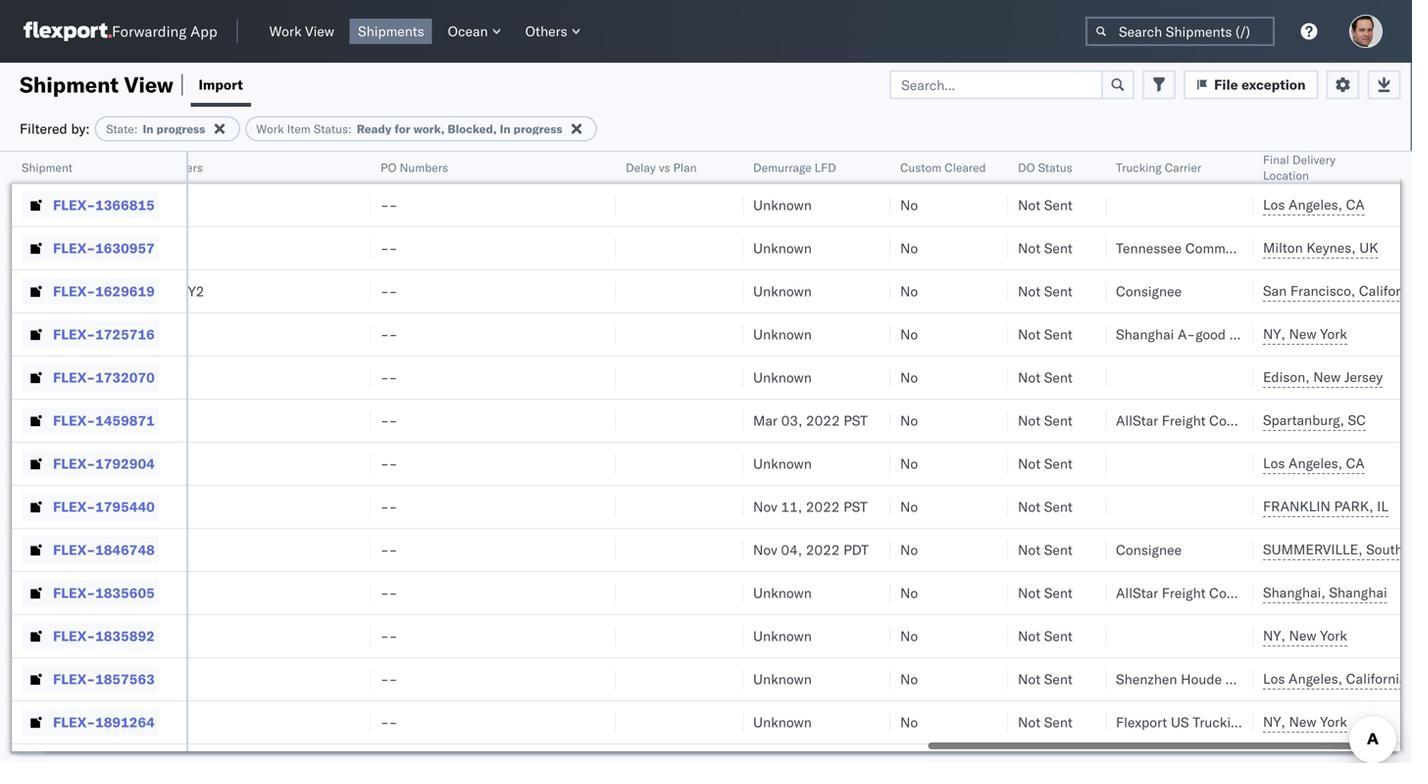 Task type: vqa. For each thing, say whether or not it's contained in the screenshot.


Task type: describe. For each thing, give the bounding box(es) containing it.
view for shipment view
[[124, 71, 174, 98]]

sent for flex-1835605
[[1044, 585, 1073, 602]]

ca for flex-1792904
[[1346, 455, 1365, 472]]

angeles, for flex-1792904
[[1289, 455, 1343, 472]]

1 in from the left
[[143, 122, 154, 136]]

-- for 1891264
[[380, 714, 398, 732]]

sent for flex-1846748
[[1044, 542, 1073, 559]]

2022 for 03,
[[806, 412, 840, 430]]

work item status : ready for work, blocked, in progress
[[256, 122, 562, 136]]

-- for 1857563
[[380, 671, 398, 688]]

not sent for flex-1459871
[[1018, 412, 1073, 430]]

not sent for flex-1795440
[[1018, 499, 1073, 516]]

no for 1792904
[[900, 456, 918, 473]]

03,
[[781, 412, 802, 430]]

not sent for flex-1857563
[[1018, 671, 1073, 688]]

sent for flex-1732070
[[1044, 369, 1073, 386]]

flex- for 1795440
[[53, 499, 95, 516]]

il
[[1377, 498, 1389, 515]]

consignee for summerville, south c
[[1116, 542, 1182, 559]]

filtered by:
[[20, 120, 90, 137]]

1 horizontal spatial trucking
[[1193, 714, 1246, 732]]

no for 1795440
[[900, 499, 918, 516]]

no for 1725716
[[900, 326, 918, 343]]

-- for 1629619
[[380, 283, 398, 300]]

nov for nov 04, 2022 pdt
[[753, 542, 777, 559]]

flexport
[[1116, 714, 1167, 732]]

Search... text field
[[890, 70, 1103, 100]]

allstar freight company
[[1116, 412, 1268, 430]]

blocked,
[[448, 122, 497, 136]]

ocean
[[448, 23, 488, 40]]

flex-1732070 button
[[22, 364, 159, 392]]

flex-1891264
[[53, 714, 155, 732]]

-- for 1459871
[[380, 412, 398, 430]]

flex-1857563
[[53, 671, 155, 688]]

others
[[525, 23, 567, 40]]

not sent for flex-1891264
[[1018, 714, 1073, 732]]

unknown for flex-1366815
[[753, 197, 812, 214]]

flex-1891264 button
[[22, 709, 159, 737]]

5 resize handle column header from the left
[[720, 152, 743, 764]]

los angeles, ca for flex-1366815
[[1263, 196, 1365, 213]]

not for flex-1366815
[[1018, 197, 1041, 214]]

new for flex-1725716
[[1289, 326, 1317, 343]]

1366815
[[95, 197, 155, 214]]

7 resize handle column header from the left
[[985, 152, 1008, 764]]

1891264
[[95, 714, 155, 732]]

-- for 1630957
[[380, 240, 398, 257]]

no for 1846748
[[900, 542, 918, 559]]

2022 for 11,
[[806, 499, 840, 516]]

2 resize handle column header from the left
[[163, 152, 186, 764]]

4 resize handle column header from the left
[[592, 152, 616, 764]]

app
[[190, 22, 217, 41]]

allstar
[[1116, 412, 1158, 430]]

1459871
[[95, 412, 155, 430]]

forwarding app
[[112, 22, 217, 41]]

final delivery location button
[[1253, 148, 1381, 183]]

not sent for flex-1630957
[[1018, 240, 1073, 257]]

flex- for 1846748
[[53, 542, 95, 559]]

sent for flex-1630957
[[1044, 240, 1073, 257]]

1630957
[[95, 240, 155, 257]]

nov for nov 11, 2022 pst
[[753, 499, 777, 516]]

california
[[1346, 671, 1407, 688]]

unknown for flex-1891264
[[753, 714, 812, 732]]

2 : from the left
[[348, 122, 352, 136]]

so numbers
[[135, 160, 203, 175]]

not sent for flex-1792904
[[1018, 456, 1073, 473]]

new for flex-1891264
[[1289, 714, 1317, 731]]

pst for nov 11, 2022 pst
[[843, 499, 868, 516]]

no for 1891264
[[900, 714, 918, 732]]

spartanburg,
[[1263, 412, 1344, 429]]

others button
[[517, 19, 589, 44]]

1725716
[[95, 326, 155, 343]]

jersey
[[1344, 369, 1383, 386]]

10 resize handle column header from the left
[[1377, 152, 1400, 764]]

flex- for 1630957
[[53, 240, 95, 257]]

by:
[[71, 120, 90, 137]]

1857563
[[95, 671, 155, 688]]

york for flex-1891264
[[1320, 714, 1347, 731]]

flex-1366815 button
[[22, 192, 159, 219]]

flex- for 1725716
[[53, 326, 95, 343]]

unknown for flex-1725716
[[753, 326, 812, 343]]

not for flex-1835892
[[1018, 628, 1041, 645]]

flex-1846748
[[53, 542, 155, 559]]

1835892
[[95, 628, 155, 645]]

flex-1630957
[[53, 240, 155, 257]]

franklin park, il
[[1263, 498, 1389, 515]]

04,
[[781, 542, 802, 559]]

no for 1630957
[[900, 240, 918, 257]]

angeles, for flex-1857563
[[1289, 671, 1343, 688]]

not sent for flex-1846748
[[1018, 542, 1073, 559]]

flex-1630957 button
[[22, 235, 159, 262]]

unknown for flex-1792904
[[753, 456, 812, 473]]

ocean button
[[440, 19, 510, 44]]

sent for flex-1795440
[[1044, 499, 1073, 516]]

not for flex-1792904
[[1018, 456, 1041, 473]]

californi
[[1359, 282, 1412, 300]]

9 resize handle column header from the left
[[1230, 152, 1253, 764]]

forwarding app link
[[24, 22, 217, 41]]

1 : from the left
[[134, 122, 138, 136]]

not sent for flex-1732070
[[1018, 369, 1073, 386]]

state : in progress
[[106, 122, 205, 136]]

no for 1629619
[[900, 283, 918, 300]]

not for flex-1835605
[[1018, 585, 1041, 602]]

final delivery location
[[1263, 152, 1336, 183]]

flex- for 1891264
[[53, 714, 95, 732]]

spartanburg, sc
[[1263, 412, 1366, 429]]

milton keynes, uk
[[1263, 239, 1378, 256]]

11,
[[781, 499, 802, 516]]

delivery
[[1292, 152, 1336, 167]]

francisco,
[[1290, 282, 1355, 300]]

not for flex-1630957
[[1018, 240, 1041, 257]]

cleared
[[945, 160, 986, 175]]

1 horizontal spatial carrier
[[1287, 714, 1329, 732]]

milton
[[1263, 239, 1303, 256]]

for
[[394, 122, 411, 136]]

trucking carrier
[[1116, 160, 1202, 175]]

po numbers
[[380, 160, 448, 175]]

file exception
[[1214, 76, 1306, 93]]

3 resize handle column header from the left
[[347, 152, 371, 764]]

flex-1629619
[[53, 283, 155, 300]]

company
[[1209, 412, 1268, 430]]

flex-1366815
[[53, 197, 155, 214]]

work view link
[[261, 19, 342, 44]]

los angeles, ca for flex-1792904
[[1263, 455, 1365, 472]]

flex- for 1629619
[[53, 283, 95, 300]]

1629619
[[95, 283, 155, 300]]

los angeles, california
[[1263, 671, 1407, 688]]

8 resize handle column header from the left
[[1083, 152, 1106, 764]]

flex-1795440
[[53, 499, 155, 516]]

shipment for shipment view
[[20, 71, 119, 98]]

mar 03, 2022 pst
[[753, 412, 868, 430]]

-- for 1792904
[[380, 456, 398, 473]]

forwarding
[[112, 22, 187, 41]]

sent for flex-1857563
[[1044, 671, 1073, 688]]

ny, for flex-1891264
[[1263, 714, 1285, 731]]

flex-1835892
[[53, 628, 155, 645]]

nov 04, 2022 pdt
[[753, 542, 869, 559]]

work view
[[269, 23, 334, 40]]

0 horizontal spatial carrier
[[1165, 160, 1202, 175]]

1835605
[[95, 585, 155, 602]]

shanghai
[[1329, 584, 1387, 602]]

flex- for 1366815
[[53, 197, 95, 214]]

flex-1459871 button
[[22, 407, 159, 435]]

ca for flex-1366815
[[1346, 196, 1365, 213]]

Search Shipments (/) text field
[[1086, 17, 1275, 46]]

south
[[1366, 541, 1403, 558]]

no for 1835605
[[900, 585, 918, 602]]

flex-1725716
[[53, 326, 155, 343]]

flexport us trucking open carrier
[[1116, 714, 1329, 732]]

flex-1835605 button
[[22, 580, 159, 608]]

shipment button
[[12, 156, 167, 176]]

custom
[[900, 160, 942, 175]]

consignee for san francisco, californi
[[1116, 283, 1182, 300]]



Task type: locate. For each thing, give the bounding box(es) containing it.
shipment
[[20, 71, 119, 98], [22, 160, 73, 175]]

1 los angeles, ca from the top
[[1263, 196, 1365, 213]]

sent for flex-1835892
[[1044, 628, 1073, 645]]

mar
[[753, 412, 778, 430]]

2 vertical spatial 2022
[[806, 542, 840, 559]]

: left the "ready"
[[348, 122, 352, 136]]

ny, new york for flex-1835892
[[1263, 628, 1347, 645]]

shipment view
[[20, 71, 174, 98]]

2 2022 from the top
[[806, 499, 840, 516]]

progress right blocked,
[[514, 122, 562, 136]]

7 -- from the top
[[380, 456, 398, 473]]

10 not from the top
[[1018, 585, 1041, 602]]

0 horizontal spatial numbers
[[154, 160, 203, 175]]

new right the open
[[1289, 714, 1317, 731]]

new down shanghai,
[[1289, 628, 1317, 645]]

3 angeles, from the top
[[1289, 671, 1343, 688]]

not for flex-1891264
[[1018, 714, 1041, 732]]

flex- for 1857563
[[53, 671, 95, 688]]

flex-1629619 button
[[22, 278, 159, 305]]

not sent for flex-1835892
[[1018, 628, 1073, 645]]

1846748
[[95, 542, 155, 559]]

nov 11, 2022 pst
[[753, 499, 868, 516]]

flex-
[[53, 197, 95, 214], [53, 240, 95, 257], [53, 283, 95, 300], [53, 326, 95, 343], [53, 369, 95, 386], [53, 412, 95, 430], [53, 456, 95, 473], [53, 499, 95, 516], [53, 542, 95, 559], [53, 585, 95, 602], [53, 628, 95, 645], [53, 671, 95, 688], [53, 714, 95, 732]]

1 unknown from the top
[[753, 197, 812, 214]]

ny, new york for flex-1891264
[[1263, 714, 1347, 731]]

0 vertical spatial ca
[[1346, 196, 1365, 213]]

final
[[1263, 152, 1289, 167]]

1 flex- from the top
[[53, 197, 95, 214]]

resize handle column header
[[102, 152, 126, 764], [163, 152, 186, 764], [347, 152, 371, 764], [592, 152, 616, 764], [720, 152, 743, 764], [867, 152, 890, 764], [985, 152, 1008, 764], [1083, 152, 1106, 764], [1230, 152, 1253, 764], [1377, 152, 1400, 764]]

los for flex-1792904
[[1263, 455, 1285, 472]]

ca
[[1346, 196, 1365, 213], [1346, 455, 1365, 472]]

: up so
[[134, 122, 138, 136]]

1 vertical spatial carrier
[[1287, 714, 1329, 732]]

1 vertical spatial ny, new york
[[1263, 628, 1347, 645]]

ny, new york
[[1263, 326, 1347, 343], [1263, 628, 1347, 645], [1263, 714, 1347, 731]]

1 numbers from the left
[[154, 160, 203, 175]]

1 vertical spatial shipment
[[22, 160, 73, 175]]

york down san francisco, californi
[[1320, 326, 1347, 343]]

6 unknown from the top
[[753, 456, 812, 473]]

sent for flex-1629619
[[1044, 283, 1073, 300]]

unknown
[[753, 197, 812, 214], [753, 240, 812, 257], [753, 283, 812, 300], [753, 326, 812, 343], [753, 369, 812, 386], [753, 456, 812, 473], [753, 585, 812, 602], [753, 628, 812, 645], [753, 671, 812, 688], [753, 714, 812, 732]]

franklin
[[1263, 498, 1331, 515]]

pst for mar 03, 2022 pst
[[844, 412, 868, 430]]

open
[[1250, 714, 1283, 732]]

1 horizontal spatial in
[[500, 122, 511, 136]]

flex- down flex-1459871 button
[[53, 456, 95, 473]]

1 ny, from the top
[[1263, 326, 1285, 343]]

6 sent from the top
[[1044, 412, 1073, 430]]

2 los from the top
[[1263, 455, 1285, 472]]

shanghai, shanghai
[[1263, 584, 1387, 602]]

2022 right 11,
[[806, 499, 840, 516]]

shipment for shipment
[[22, 160, 73, 175]]

1 vertical spatial consignee
[[1116, 542, 1182, 559]]

c
[[1407, 541, 1412, 558]]

flex- down flex-1795440 button
[[53, 542, 95, 559]]

flex- down 'flex-1629619' button on the top left of the page
[[53, 326, 95, 343]]

0 vertical spatial ny,
[[1263, 326, 1285, 343]]

file
[[1214, 76, 1238, 93]]

3 sent from the top
[[1044, 283, 1073, 300]]

11 not sent from the top
[[1018, 628, 1073, 645]]

13 no from the top
[[900, 714, 918, 732]]

1 horizontal spatial status
[[1038, 160, 1073, 175]]

3 not sent from the top
[[1018, 283, 1073, 300]]

numbers for po numbers
[[400, 160, 448, 175]]

sent for flex-1891264
[[1044, 714, 1073, 732]]

1 no from the top
[[900, 197, 918, 214]]

0 vertical spatial ny, new york
[[1263, 326, 1347, 343]]

5 not from the top
[[1018, 369, 1041, 386]]

1 vertical spatial status
[[1038, 160, 1073, 175]]

5 unknown from the top
[[753, 369, 812, 386]]

import
[[199, 76, 243, 93]]

work inside "link"
[[269, 23, 302, 40]]

los up the open
[[1263, 671, 1285, 688]]

no
[[900, 197, 918, 214], [900, 240, 918, 257], [900, 283, 918, 300], [900, 326, 918, 343], [900, 369, 918, 386], [900, 412, 918, 430], [900, 456, 918, 473], [900, 499, 918, 516], [900, 542, 918, 559], [900, 585, 918, 602], [900, 628, 918, 645], [900, 671, 918, 688], [900, 714, 918, 732]]

carrier right the open
[[1287, 714, 1329, 732]]

delay vs plan
[[626, 160, 697, 175]]

flex- for 1459871
[[53, 412, 95, 430]]

unknown for flex-1835605
[[753, 585, 812, 602]]

ready
[[357, 122, 392, 136]]

not for flex-1857563
[[1018, 671, 1041, 688]]

0 vertical spatial status
[[314, 122, 348, 136]]

1 horizontal spatial progress
[[514, 122, 562, 136]]

no for 1857563
[[900, 671, 918, 688]]

12 -- from the top
[[380, 671, 398, 688]]

flex- down flex-1366815 button
[[53, 240, 95, 257]]

ny,
[[1263, 326, 1285, 343], [1263, 628, 1285, 645], [1263, 714, 1285, 731]]

3 no from the top
[[900, 283, 918, 300]]

numbers for so numbers
[[154, 160, 203, 175]]

4 no from the top
[[900, 326, 918, 343]]

ny, new york down los angeles, california
[[1263, 714, 1347, 731]]

5 no from the top
[[900, 369, 918, 386]]

2 vertical spatial ny, new york
[[1263, 714, 1347, 731]]

los for flex-1857563
[[1263, 671, 1285, 688]]

trucking right do status in the top right of the page
[[1116, 160, 1162, 175]]

7 sent from the top
[[1044, 456, 1073, 473]]

3 unknown from the top
[[753, 283, 812, 300]]

1 horizontal spatial :
[[348, 122, 352, 136]]

po
[[380, 160, 397, 175]]

2 progress from the left
[[514, 122, 562, 136]]

1 vertical spatial 2022
[[806, 499, 840, 516]]

view inside "link"
[[305, 23, 334, 40]]

not for flex-1846748
[[1018, 542, 1041, 559]]

6 flex- from the top
[[53, 412, 95, 430]]

8 no from the top
[[900, 499, 918, 516]]

2 not sent from the top
[[1018, 240, 1073, 257]]

ny, down shanghai,
[[1263, 628, 1285, 645]]

6 -- from the top
[[380, 412, 398, 430]]

2 vertical spatial angeles,
[[1289, 671, 1343, 688]]

nov
[[753, 499, 777, 516], [753, 542, 777, 559]]

view
[[305, 23, 334, 40], [124, 71, 174, 98]]

3 ny, from the top
[[1263, 714, 1285, 731]]

ny, for flex-1725716
[[1263, 326, 1285, 343]]

shipment down the filtered
[[22, 160, 73, 175]]

13 flex- from the top
[[53, 714, 95, 732]]

us
[[1171, 714, 1189, 732]]

numbers right po
[[400, 160, 448, 175]]

view left the shipments in the left of the page
[[305, 23, 334, 40]]

flex- for 1835605
[[53, 585, 95, 602]]

1 vertical spatial pst
[[843, 499, 868, 516]]

flexport. image
[[24, 22, 112, 41]]

12 sent from the top
[[1044, 671, 1073, 688]]

1 not sent from the top
[[1018, 197, 1073, 214]]

0 vertical spatial pst
[[844, 412, 868, 430]]

1 consignee from the top
[[1116, 283, 1182, 300]]

11 sent from the top
[[1044, 628, 1073, 645]]

--
[[380, 197, 398, 214], [380, 240, 398, 257], [380, 283, 398, 300], [380, 326, 398, 343], [380, 369, 398, 386], [380, 412, 398, 430], [380, 456, 398, 473], [380, 499, 398, 516], [380, 542, 398, 559], [380, 585, 398, 602], [380, 628, 398, 645], [380, 671, 398, 688], [380, 714, 398, 732]]

1 los from the top
[[1263, 196, 1285, 213]]

unknown for flex-1835892
[[753, 628, 812, 645]]

2022 right 04, at the bottom of the page
[[806, 542, 840, 559]]

uk
[[1359, 239, 1378, 256]]

numbers right so
[[154, 160, 203, 175]]

6 no from the top
[[900, 412, 918, 430]]

delay
[[626, 160, 656, 175]]

3 -- from the top
[[380, 283, 398, 300]]

ca up 'uk' at the top right of the page
[[1346, 196, 1365, 213]]

york
[[1320, 326, 1347, 343], [1320, 628, 1347, 645], [1320, 714, 1347, 731]]

1 york from the top
[[1320, 326, 1347, 343]]

edison, new jersey
[[1263, 369, 1383, 386]]

so
[[135, 160, 151, 175]]

2 angeles, from the top
[[1289, 455, 1343, 472]]

flex- down flex-1732070 button
[[53, 412, 95, 430]]

angeles, down the final delivery location button at top right
[[1289, 196, 1343, 213]]

2 vertical spatial york
[[1320, 714, 1347, 731]]

1 ca from the top
[[1346, 196, 1365, 213]]

9 unknown from the top
[[753, 671, 812, 688]]

ca down sc at the right of page
[[1346, 455, 1365, 472]]

7 flex- from the top
[[53, 456, 95, 473]]

york for flex-1835892
[[1320, 628, 1347, 645]]

not for flex-1732070
[[1018, 369, 1041, 386]]

-- for 1835892
[[380, 628, 398, 645]]

0 vertical spatial nov
[[753, 499, 777, 516]]

1 pst from the top
[[844, 412, 868, 430]]

0 vertical spatial angeles,
[[1289, 196, 1343, 213]]

file exception button
[[1184, 70, 1318, 100], [1184, 70, 1318, 100]]

1 sent from the top
[[1044, 197, 1073, 214]]

pst right 03,
[[844, 412, 868, 430]]

flex- down shipment button
[[53, 197, 95, 214]]

custom cleared
[[900, 160, 986, 175]]

2022 right 03,
[[806, 412, 840, 430]]

unknown for flex-1630957
[[753, 240, 812, 257]]

2 pst from the top
[[843, 499, 868, 516]]

flex-1846748 button
[[22, 537, 159, 564]]

not
[[1018, 197, 1041, 214], [1018, 240, 1041, 257], [1018, 283, 1041, 300], [1018, 326, 1041, 343], [1018, 369, 1041, 386], [1018, 412, 1041, 430], [1018, 456, 1041, 473], [1018, 499, 1041, 516], [1018, 542, 1041, 559], [1018, 585, 1041, 602], [1018, 628, 1041, 645], [1018, 671, 1041, 688], [1018, 714, 1041, 732]]

8 sent from the top
[[1044, 499, 1073, 516]]

4 -- from the top
[[380, 326, 398, 343]]

9 flex- from the top
[[53, 542, 95, 559]]

1 vertical spatial los angeles, ca
[[1263, 455, 1365, 472]]

shipments
[[358, 23, 424, 40]]

1 resize handle column header from the left
[[102, 152, 126, 764]]

2 vertical spatial los
[[1263, 671, 1285, 688]]

not sent
[[1018, 197, 1073, 214], [1018, 240, 1073, 257], [1018, 283, 1073, 300], [1018, 326, 1073, 343], [1018, 369, 1073, 386], [1018, 412, 1073, 430], [1018, 456, 1073, 473], [1018, 499, 1073, 516], [1018, 542, 1073, 559], [1018, 585, 1073, 602], [1018, 628, 1073, 645], [1018, 671, 1073, 688], [1018, 714, 1073, 732]]

in
[[143, 122, 154, 136], [500, 122, 511, 136]]

0 vertical spatial 2022
[[806, 412, 840, 430]]

ny, new york down francisco,
[[1263, 326, 1347, 343]]

summerville,
[[1263, 541, 1363, 558]]

:
[[134, 122, 138, 136], [348, 122, 352, 136]]

progress
[[156, 122, 205, 136], [514, 122, 562, 136]]

progress up so numbers
[[156, 122, 205, 136]]

sent for flex-1725716
[[1044, 326, 1073, 343]]

4 sent from the top
[[1044, 326, 1073, 343]]

not sent for flex-1725716
[[1018, 326, 1073, 343]]

8 not from the top
[[1018, 499, 1041, 516]]

not for flex-1725716
[[1018, 326, 1041, 343]]

8 -- from the top
[[380, 499, 398, 516]]

status right item
[[314, 122, 348, 136]]

flex-1835892 button
[[22, 623, 159, 651]]

freight
[[1162, 412, 1206, 430]]

keynes,
[[1307, 239, 1356, 256]]

los angeles, ca
[[1263, 196, 1365, 213], [1263, 455, 1365, 472]]

view for work view
[[305, 23, 334, 40]]

5 sent from the top
[[1044, 369, 1073, 386]]

sent for flex-1792904
[[1044, 456, 1073, 473]]

flex-1795440 button
[[22, 494, 159, 521]]

7 not sent from the top
[[1018, 456, 1073, 473]]

1 ny, new york from the top
[[1263, 326, 1347, 343]]

angeles, left california
[[1289, 671, 1343, 688]]

flex- down 'flex-1857563' button
[[53, 714, 95, 732]]

10 -- from the top
[[380, 585, 398, 602]]

13 sent from the top
[[1044, 714, 1073, 732]]

5 not sent from the top
[[1018, 369, 1073, 386]]

not sent for flex-1629619
[[1018, 283, 1073, 300]]

ny, down los angeles, california
[[1263, 714, 1285, 731]]

-- for 1732070
[[380, 369, 398, 386]]

0 vertical spatial view
[[305, 23, 334, 40]]

ny, new york down shanghai,
[[1263, 628, 1347, 645]]

shipment up by:
[[20, 71, 119, 98]]

do
[[1018, 160, 1035, 175]]

8 unknown from the top
[[753, 628, 812, 645]]

0 vertical spatial los
[[1263, 196, 1285, 213]]

work right app
[[269, 23, 302, 40]]

0 vertical spatial carrier
[[1165, 160, 1202, 175]]

flex- for 1835892
[[53, 628, 95, 645]]

-- for 1795440
[[380, 499, 398, 516]]

2 numbers from the left
[[400, 160, 448, 175]]

flex-1725716 button
[[22, 321, 159, 349]]

11 not from the top
[[1018, 628, 1041, 645]]

view up state : in progress
[[124, 71, 174, 98]]

2 ca from the top
[[1346, 455, 1365, 472]]

carrier left final
[[1165, 160, 1202, 175]]

1 vertical spatial nov
[[753, 542, 777, 559]]

1 vertical spatial trucking
[[1193, 714, 1246, 732]]

9 not sent from the top
[[1018, 542, 1073, 559]]

ny, for flex-1835892
[[1263, 628, 1285, 645]]

2 nov from the top
[[753, 542, 777, 559]]

2022 for 04,
[[806, 542, 840, 559]]

flex- down the flex-1835605 button
[[53, 628, 95, 645]]

12 not from the top
[[1018, 671, 1041, 688]]

los up franklin
[[1263, 455, 1285, 472]]

0 vertical spatial york
[[1320, 326, 1347, 343]]

0 vertical spatial work
[[269, 23, 302, 40]]

flex- for 1792904
[[53, 456, 95, 473]]

8 flex- from the top
[[53, 499, 95, 516]]

1 2022 from the top
[[806, 412, 840, 430]]

sent for flex-1366815
[[1044, 197, 1073, 214]]

flex-1459871
[[53, 412, 155, 430]]

7 no from the top
[[900, 456, 918, 473]]

0 horizontal spatial status
[[314, 122, 348, 136]]

new for flex-1835892
[[1289, 628, 1317, 645]]

plan
[[673, 160, 697, 175]]

1 -- from the top
[[380, 197, 398, 214]]

los angeles, ca down the final delivery location button at top right
[[1263, 196, 1365, 213]]

no for 1835892
[[900, 628, 918, 645]]

york up los angeles, california
[[1320, 628, 1347, 645]]

1 vertical spatial work
[[256, 122, 284, 136]]

1 horizontal spatial view
[[305, 23, 334, 40]]

0 horizontal spatial trucking
[[1116, 160, 1162, 175]]

1 progress from the left
[[156, 122, 205, 136]]

flex-1732070
[[53, 369, 155, 386]]

los angeles, ca down spartanburg, sc
[[1263, 455, 1365, 472]]

1 not from the top
[[1018, 197, 1041, 214]]

new for flex-1732070
[[1313, 369, 1341, 386]]

flex- down "flex-1846748" button
[[53, 585, 95, 602]]

1 horizontal spatial numbers
[[400, 160, 448, 175]]

-- for 1846748
[[380, 542, 398, 559]]

0 horizontal spatial view
[[124, 71, 174, 98]]

ny, down san
[[1263, 326, 1285, 343]]

3 not from the top
[[1018, 283, 1041, 300]]

4 unknown from the top
[[753, 326, 812, 343]]

filtered
[[20, 120, 67, 137]]

san
[[1263, 282, 1287, 300]]

7 unknown from the top
[[753, 585, 812, 602]]

flex- down flex-1630957 button
[[53, 283, 95, 300]]

import button
[[191, 63, 251, 107]]

work for work view
[[269, 23, 302, 40]]

10 no from the top
[[900, 585, 918, 602]]

location
[[1263, 168, 1309, 183]]

work left item
[[256, 122, 284, 136]]

3 ny, new york from the top
[[1263, 714, 1347, 731]]

1 vertical spatial angeles,
[[1289, 455, 1343, 472]]

0 vertical spatial shipment
[[20, 71, 119, 98]]

0 horizontal spatial in
[[143, 122, 154, 136]]

angeles,
[[1289, 196, 1343, 213], [1289, 455, 1343, 472], [1289, 671, 1343, 688]]

edison,
[[1263, 369, 1310, 386]]

12 not sent from the top
[[1018, 671, 1073, 688]]

2 not from the top
[[1018, 240, 1041, 257]]

unknown for flex-1857563
[[753, 671, 812, 688]]

in right blocked,
[[500, 122, 511, 136]]

pst up pdt
[[843, 499, 868, 516]]

6 not from the top
[[1018, 412, 1041, 430]]

2 in from the left
[[500, 122, 511, 136]]

state
[[106, 122, 134, 136]]

7 not from the top
[[1018, 456, 1041, 473]]

-
[[380, 197, 389, 214], [389, 197, 398, 214], [380, 240, 389, 257], [389, 240, 398, 257], [380, 283, 389, 300], [389, 283, 398, 300], [380, 326, 389, 343], [389, 326, 398, 343], [380, 369, 389, 386], [389, 369, 398, 386], [380, 412, 389, 430], [389, 412, 398, 430], [380, 456, 389, 473], [389, 456, 398, 473], [380, 499, 389, 516], [389, 499, 398, 516], [380, 542, 389, 559], [389, 542, 398, 559], [380, 585, 389, 602], [389, 585, 398, 602], [380, 628, 389, 645], [389, 628, 398, 645], [380, 671, 389, 688], [389, 671, 398, 688], [380, 714, 389, 732], [389, 714, 398, 732]]

status right do
[[1038, 160, 1073, 175]]

1 vertical spatial ny,
[[1263, 628, 1285, 645]]

york down los angeles, california
[[1320, 714, 1347, 731]]

8 not sent from the top
[[1018, 499, 1073, 516]]

1 vertical spatial ca
[[1346, 455, 1365, 472]]

unknown for flex-1732070
[[753, 369, 812, 386]]

4 not sent from the top
[[1018, 326, 1073, 343]]

1792904
[[95, 456, 155, 473]]

no for 1732070
[[900, 369, 918, 386]]

new left jersey
[[1313, 369, 1341, 386]]

6 not sent from the top
[[1018, 412, 1073, 430]]

consignee
[[1116, 283, 1182, 300], [1116, 542, 1182, 559]]

new up edison, at right
[[1289, 326, 1317, 343]]

trucking right 'us'
[[1193, 714, 1246, 732]]

shipment inside button
[[22, 160, 73, 175]]

2 vertical spatial ny,
[[1263, 714, 1285, 731]]

san francisco, californi
[[1263, 282, 1412, 300]]

no for 1459871
[[900, 412, 918, 430]]

4 flex- from the top
[[53, 326, 95, 343]]

-- for 1835605
[[380, 585, 398, 602]]

los down location
[[1263, 196, 1285, 213]]

flex-1835605
[[53, 585, 155, 602]]

not sent for flex-1366815
[[1018, 197, 1073, 214]]

2 los angeles, ca from the top
[[1263, 455, 1365, 472]]

13 -- from the top
[[380, 714, 398, 732]]

in right state
[[143, 122, 154, 136]]

nov left 11,
[[753, 499, 777, 516]]

not for flex-1795440
[[1018, 499, 1041, 516]]

10 unknown from the top
[[753, 714, 812, 732]]

flex- for 1732070
[[53, 369, 95, 386]]

flex- down flex-1725716 button at the left top of the page
[[53, 369, 95, 386]]

vs
[[659, 160, 670, 175]]

11 -- from the top
[[380, 628, 398, 645]]

2 consignee from the top
[[1116, 542, 1182, 559]]

1 vertical spatial view
[[124, 71, 174, 98]]

6 resize handle column header from the left
[[867, 152, 890, 764]]

unknown for flex-1629619
[[753, 283, 812, 300]]

not for flex-1629619
[[1018, 283, 1041, 300]]

ny, new york for flex-1725716
[[1263, 326, 1347, 343]]

0 horizontal spatial progress
[[156, 122, 205, 136]]

los for flex-1366815
[[1263, 196, 1285, 213]]

carrier
[[1165, 160, 1202, 175], [1287, 714, 1329, 732]]

nov left 04, at the bottom of the page
[[753, 542, 777, 559]]

13 not sent from the top
[[1018, 714, 1073, 732]]

angeles, for flex-1366815
[[1289, 196, 1343, 213]]

0 vertical spatial trucking
[[1116, 160, 1162, 175]]

lfd
[[815, 160, 836, 175]]

0 horizontal spatial :
[[134, 122, 138, 136]]

1 vertical spatial york
[[1320, 628, 1347, 645]]

0 vertical spatial consignee
[[1116, 283, 1182, 300]]

dummyy2
[[135, 283, 204, 300]]

work,
[[413, 122, 445, 136]]

11 flex- from the top
[[53, 628, 95, 645]]

not for flex-1459871
[[1018, 412, 1041, 430]]

-- for 1725716
[[380, 326, 398, 343]]

flex- down the flex-1835892 button
[[53, 671, 95, 688]]

angeles, down spartanburg, sc
[[1289, 455, 1343, 472]]

flex- down flex-1792904 button
[[53, 499, 95, 516]]

sc
[[1348, 412, 1366, 429]]

1 vertical spatial los
[[1263, 455, 1285, 472]]

numbers
[[154, 160, 203, 175], [400, 160, 448, 175]]

0 vertical spatial los angeles, ca
[[1263, 196, 1365, 213]]



